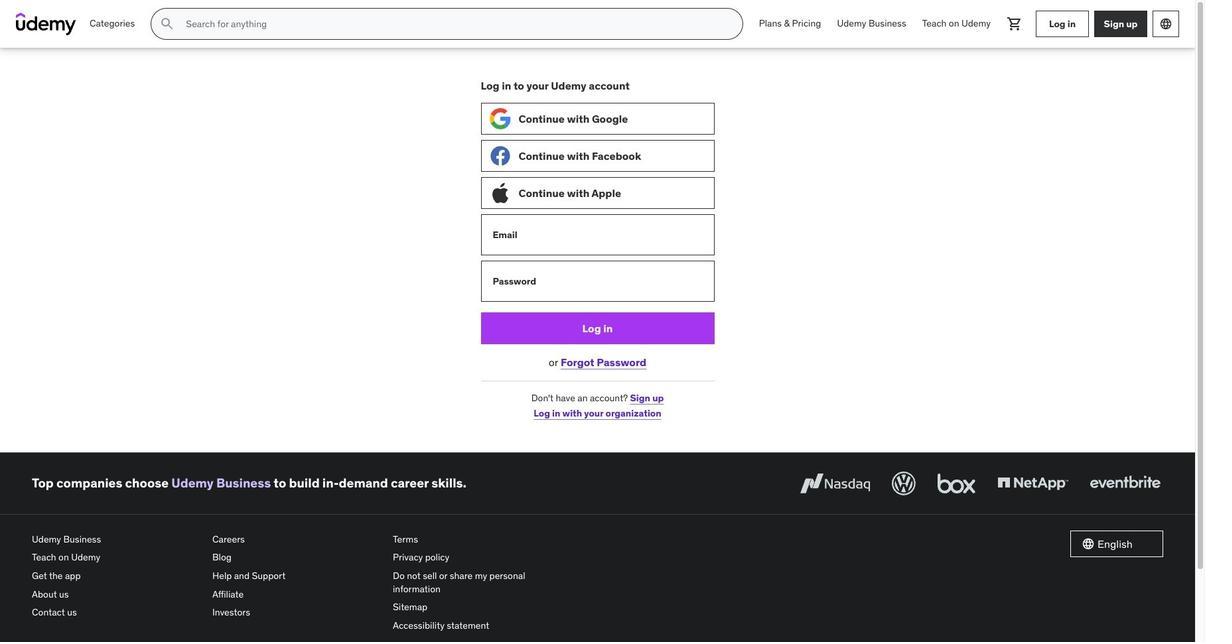 Task type: locate. For each thing, give the bounding box(es) containing it.
small image
[[1082, 537, 1095, 551]]

eventbrite image
[[1087, 469, 1163, 498]]

shopping cart with 0 items image
[[1007, 16, 1023, 32]]

volkswagen image
[[889, 469, 918, 498]]

netapp image
[[995, 469, 1071, 498]]

Search for anything text field
[[183, 13, 726, 35]]

submit search image
[[159, 16, 175, 32]]



Task type: describe. For each thing, give the bounding box(es) containing it.
box image
[[934, 469, 979, 498]]

nasdaq image
[[797, 469, 873, 498]]

choose a language image
[[1159, 17, 1173, 31]]

udemy image
[[16, 13, 76, 35]]



Task type: vqa. For each thing, say whether or not it's contained in the screenshot.
Business Strategy
no



